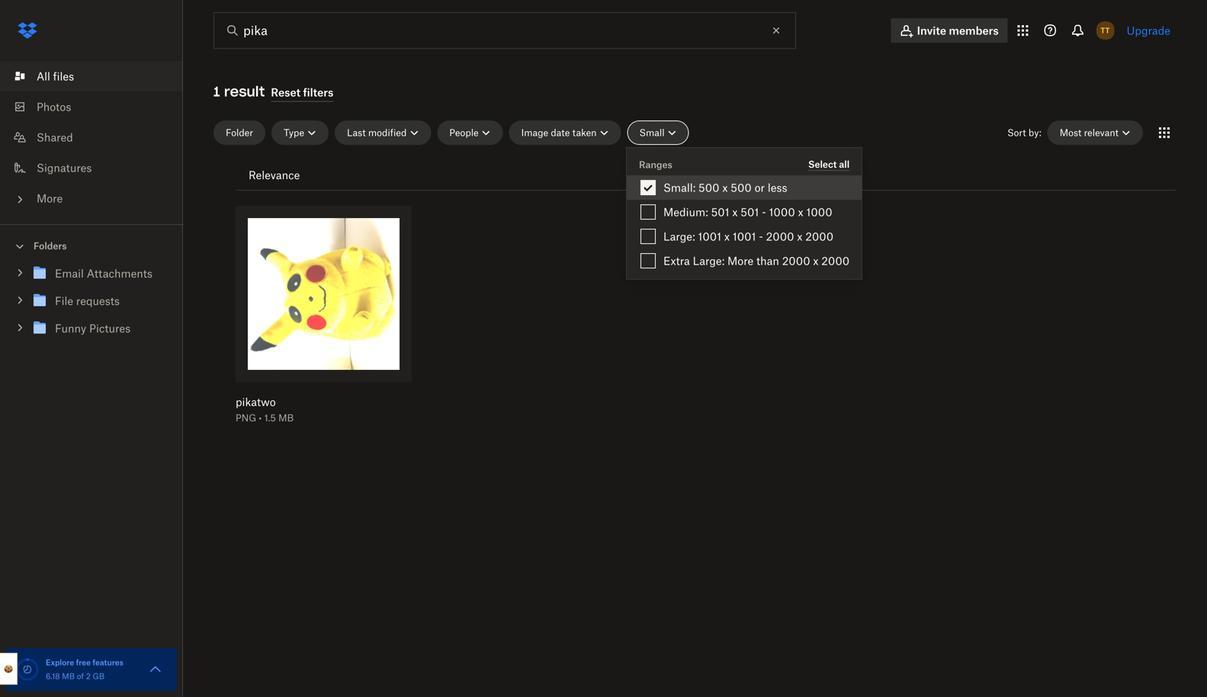 Task type: describe. For each thing, give the bounding box(es) containing it.
1 500 from the left
[[699, 181, 720, 194]]

select all
[[808, 159, 850, 170]]

photos link
[[12, 92, 183, 122]]

folders button
[[0, 234, 183, 257]]

gb
[[93, 672, 105, 681]]

explore
[[46, 658, 74, 667]]

1 vertical spatial large:
[[693, 254, 725, 267]]

png
[[236, 412, 256, 424]]

upgrade
[[1127, 24, 1171, 37]]

folder button
[[214, 121, 265, 145]]

files
[[53, 70, 74, 83]]

all
[[839, 159, 850, 170]]

1 1001 from the left
[[698, 230, 722, 243]]

0 horizontal spatial more
[[37, 192, 63, 205]]

pikatwo png • 1.5 mb
[[236, 395, 294, 424]]

upgrade link
[[1127, 24, 1171, 37]]

1 501 from the left
[[711, 206, 730, 219]]

1 1000 from the left
[[769, 206, 795, 219]]

medium: 501 x 501 - 1000 x 1000 checkbox item
[[627, 200, 862, 224]]

2 1001 from the left
[[733, 230, 756, 243]]

extra large: more than 2000 x 2000 checkbox item
[[627, 249, 862, 273]]

small: 500 x 500 or less checkbox item
[[627, 175, 862, 200]]

relevance
[[249, 169, 300, 182]]

explore free features 6.18 mb of 2 gb
[[46, 658, 123, 681]]

all files
[[37, 70, 74, 83]]

2 1000 from the left
[[806, 206, 833, 219]]

sort
[[1008, 127, 1026, 138]]

free
[[76, 658, 91, 667]]

ranges
[[639, 159, 673, 170]]

result
[[224, 83, 265, 100]]

6.18
[[46, 672, 60, 681]]

shared
[[37, 131, 73, 144]]

pikatwo button
[[236, 395, 372, 409]]

2
[[86, 672, 91, 681]]

- for 501
[[762, 206, 766, 219]]

small: 500 x 500 or less
[[664, 181, 787, 194]]

of
[[77, 672, 84, 681]]

mb for explore
[[62, 672, 75, 681]]

than
[[757, 254, 779, 267]]

•
[[259, 412, 262, 424]]

large: 1001 x 1001 - 2000 x 2000 checkbox item
[[627, 224, 862, 249]]

list containing all files
[[0, 52, 183, 224]]

more image
[[12, 192, 27, 207]]

select
[[808, 159, 837, 170]]

extra large: more than 2000 x 2000
[[664, 254, 850, 267]]

sort by:
[[1008, 127, 1042, 138]]



Task type: locate. For each thing, give the bounding box(es) containing it.
1000 down select in the right of the page
[[806, 206, 833, 219]]

more down large: 1001 x 1001 - 2000 x 2000 checkbox item
[[728, 254, 754, 267]]

- inside large: 1001 x 1001 - 2000 x 2000 checkbox item
[[759, 230, 763, 243]]

0 horizontal spatial 1001
[[698, 230, 722, 243]]

- for 1001
[[759, 230, 763, 243]]

features
[[93, 658, 123, 667]]

1 horizontal spatial mb
[[278, 412, 294, 424]]

2000
[[766, 230, 794, 243], [806, 230, 834, 243], [782, 254, 810, 267], [822, 254, 850, 267]]

0 vertical spatial large:
[[664, 230, 695, 243]]

all
[[37, 70, 50, 83]]

dropbox image
[[12, 15, 43, 46]]

large:
[[664, 230, 695, 243], [693, 254, 725, 267]]

0 vertical spatial more
[[37, 192, 63, 205]]

or
[[755, 181, 765, 194]]

1 horizontal spatial 501
[[741, 206, 759, 219]]

quota usage element
[[15, 657, 40, 682]]

more inside extra large: more than 2000 x 2000 checkbox item
[[728, 254, 754, 267]]

1 vertical spatial more
[[728, 254, 754, 267]]

- up extra large: more than 2000 x 2000
[[759, 230, 763, 243]]

by:
[[1029, 127, 1042, 138]]

mb left of
[[62, 672, 75, 681]]

less
[[768, 181, 787, 194]]

medium:
[[664, 206, 708, 219]]

pikatwo
[[236, 395, 276, 408]]

1 result
[[214, 83, 265, 100]]

menu containing small: 500 x 500 or less
[[627, 148, 862, 279]]

0 horizontal spatial 500
[[699, 181, 720, 194]]

small:
[[664, 181, 696, 194]]

501 up large: 1001 x 1001 - 2000 x 2000
[[741, 206, 759, 219]]

more right more icon at the left top of the page
[[37, 192, 63, 205]]

500
[[699, 181, 720, 194], [731, 181, 752, 194]]

- down or
[[762, 206, 766, 219]]

folders
[[34, 240, 67, 252]]

more
[[37, 192, 63, 205], [728, 254, 754, 267]]

500 right small:
[[699, 181, 720, 194]]

group
[[0, 257, 183, 354]]

1 horizontal spatial 500
[[731, 181, 752, 194]]

2 500 from the left
[[731, 181, 752, 194]]

2 501 from the left
[[741, 206, 759, 219]]

list
[[0, 52, 183, 224]]

501 down small: 500 x 500 or less in the right of the page
[[711, 206, 730, 219]]

1001
[[698, 230, 722, 243], [733, 230, 756, 243]]

large: up extra on the right top of page
[[664, 230, 695, 243]]

signatures
[[37, 161, 92, 174]]

1
[[214, 83, 220, 100]]

folder
[[226, 127, 253, 138]]

shared link
[[12, 122, 183, 153]]

small
[[639, 127, 665, 138]]

1001 down 'medium:'
[[698, 230, 722, 243]]

- inside medium: 501 x 501 - 1000 x 1000 checkbox item
[[762, 206, 766, 219]]

501
[[711, 206, 730, 219], [741, 206, 759, 219]]

1 horizontal spatial more
[[728, 254, 754, 267]]

all files link
[[12, 61, 183, 92]]

file, pikatwo.png row
[[230, 206, 412, 434]]

0 horizontal spatial mb
[[62, 672, 75, 681]]

mb inside the explore free features 6.18 mb of 2 gb
[[62, 672, 75, 681]]

mb inside pikatwo png • 1.5 mb
[[278, 412, 294, 424]]

1 horizontal spatial 1000
[[806, 206, 833, 219]]

large: right extra on the right top of page
[[693, 254, 725, 267]]

0 vertical spatial -
[[762, 206, 766, 219]]

people
[[449, 127, 479, 138]]

1000
[[769, 206, 795, 219], [806, 206, 833, 219]]

select all button
[[808, 159, 850, 171]]

small button
[[627, 121, 689, 145]]

all files list item
[[0, 61, 183, 92]]

1001 down medium: 501 x 501 - 1000 x 1000 checkbox item
[[733, 230, 756, 243]]

x
[[723, 181, 728, 194], [732, 206, 738, 219], [798, 206, 804, 219], [724, 230, 730, 243], [797, 230, 803, 243], [813, 254, 819, 267]]

extra
[[664, 254, 690, 267]]

people button
[[437, 121, 503, 145]]

Search in folder "Dropbox" text field
[[243, 21, 764, 40]]

mb right the 1.5
[[278, 412, 294, 424]]

0 horizontal spatial 501
[[711, 206, 730, 219]]

1 vertical spatial mb
[[62, 672, 75, 681]]

mb for pikatwo
[[278, 412, 294, 424]]

large: 1001 x 1001 - 2000 x 2000
[[664, 230, 834, 243]]

medium: 501 x 501 - 1000 x 1000
[[664, 206, 833, 219]]

1000 down less
[[769, 206, 795, 219]]

mb
[[278, 412, 294, 424], [62, 672, 75, 681]]

0 horizontal spatial 1000
[[769, 206, 795, 219]]

1.5
[[264, 412, 276, 424]]

500 left or
[[731, 181, 752, 194]]

-
[[762, 206, 766, 219], [759, 230, 763, 243]]

photos
[[37, 100, 71, 113]]

signatures link
[[12, 153, 183, 183]]

1 vertical spatial -
[[759, 230, 763, 243]]

0 vertical spatial mb
[[278, 412, 294, 424]]

menu
[[627, 148, 862, 279]]

1 horizontal spatial 1001
[[733, 230, 756, 243]]



Task type: vqa. For each thing, say whether or not it's contained in the screenshot.
'list' in the left top of the page containing All files
yes



